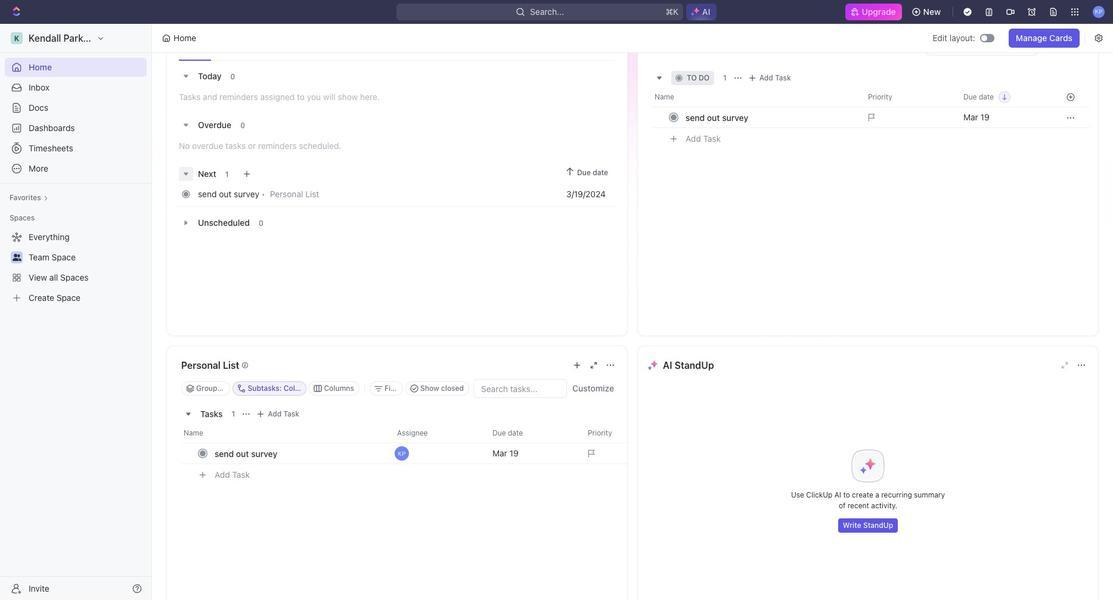 Task type: vqa. For each thing, say whether or not it's contained in the screenshot.
right Lineup
no



Task type: describe. For each thing, give the bounding box(es) containing it.
timesheets link
[[5, 139, 147, 158]]

columns
[[324, 384, 354, 393]]

kp for bottom kp dropdown button
[[398, 450, 406, 458]]

1 vertical spatial due date button
[[563, 166, 613, 180]]

•
[[262, 189, 266, 199]]

survey for top send out survey link
[[723, 112, 749, 123]]

kendall parks's workspace
[[29, 33, 148, 44]]

1 horizontal spatial priority button
[[862, 88, 957, 107]]

0 for overdue
[[241, 121, 245, 130]]

create space link
[[5, 289, 144, 308]]

show
[[338, 92, 358, 102]]

0 for today
[[231, 72, 235, 81]]

manage
[[1017, 33, 1048, 43]]

inbox link
[[5, 78, 147, 97]]

3 tab from the left
[[246, 32, 296, 60]]

1 horizontal spatial personal
[[270, 189, 303, 199]]

0 vertical spatial date
[[980, 92, 995, 101]]

assignee button
[[390, 424, 486, 443]]

kp for the right kp dropdown button
[[1096, 8, 1104, 15]]

1 horizontal spatial name button
[[653, 88, 862, 107]]

2 vertical spatial send
[[215, 449, 234, 459]]

edit layout:
[[933, 33, 976, 43]]

group:
[[196, 384, 220, 393]]

a
[[876, 491, 880, 500]]

tasks for tasks
[[200, 409, 223, 419]]

1 horizontal spatial kp button
[[1090, 2, 1109, 21]]

summary
[[915, 491, 946, 500]]

user group image
[[12, 254, 21, 261]]

0 horizontal spatial out
[[219, 189, 232, 199]]

favorites
[[10, 193, 41, 202]]

2 horizontal spatial due date
[[964, 92, 995, 101]]

manage cards
[[1017, 33, 1073, 43]]

timesheets
[[29, 143, 73, 153]]

2 tab from the left
[[213, 32, 244, 60]]

spaces inside tree
[[60, 273, 89, 283]]

more
[[29, 163, 48, 174]]

0 vertical spatial home
[[174, 33, 196, 43]]

create space
[[29, 293, 81, 303]]

due date button for name
[[957, 88, 1053, 107]]

invite
[[29, 584, 49, 594]]

Search tasks... text field
[[474, 380, 567, 398]]

everything link
[[5, 228, 144, 247]]

2 horizontal spatial out
[[708, 112, 720, 123]]

customize
[[573, 384, 615, 394]]

subtasks: collapse all
[[248, 384, 324, 393]]

team space
[[29, 252, 76, 263]]

name for the rightmost name dropdown button
[[655, 92, 675, 101]]

1 vertical spatial send out survey link
[[212, 445, 388, 463]]

show
[[421, 384, 439, 393]]

personal list
[[181, 360, 240, 371]]

kendall
[[29, 33, 61, 44]]

space for team space
[[52, 252, 76, 263]]

due date button for assignee
[[486, 424, 581, 443]]

1 vertical spatial kp button
[[390, 443, 486, 465]]

all inside tree
[[49, 273, 58, 283]]

assignee
[[397, 429, 428, 438]]

search...
[[530, 7, 564, 17]]

1 horizontal spatial reminders
[[258, 141, 297, 151]]

due date inside button
[[578, 168, 609, 177]]

1 vertical spatial all
[[316, 384, 324, 393]]

create
[[853, 491, 874, 500]]

sidebar navigation
[[0, 24, 155, 601]]

0 horizontal spatial priority
[[588, 429, 613, 438]]

standup for ai standup
[[675, 360, 715, 371]]

1 for next
[[225, 170, 229, 179]]

1 for tasks
[[232, 410, 235, 419]]

name for left name dropdown button
[[184, 429, 203, 438]]

you
[[307, 92, 321, 102]]

1 horizontal spatial priority
[[869, 92, 893, 101]]

scheduled.
[[299, 141, 342, 151]]

more button
[[5, 159, 147, 178]]

filters
[[385, 384, 406, 393]]

due date button
[[563, 166, 613, 180]]

or
[[248, 141, 256, 151]]

dashboards link
[[5, 119, 147, 138]]

send out survey • personal list
[[198, 189, 319, 199]]

3/19/2024
[[567, 189, 606, 199]]

ai button
[[687, 4, 717, 20]]

docs link
[[5, 98, 147, 118]]

0 vertical spatial to
[[687, 73, 697, 82]]

team space link
[[29, 248, 144, 267]]

activity.
[[872, 502, 898, 511]]

⌘k
[[666, 7, 679, 17]]

docs
[[29, 103, 48, 113]]

standup for write standup
[[864, 521, 894, 530]]

0 horizontal spatial date
[[508, 429, 523, 438]]

ai standup
[[663, 360, 715, 371]]

favorites button
[[5, 191, 53, 205]]

to inside use clickup ai to create a recurring summary of recent activity.
[[844, 491, 851, 500]]

new button
[[907, 2, 949, 21]]

ai inside use clickup ai to create a recurring summary of recent activity.
[[835, 491, 842, 500]]

k
[[14, 34, 19, 43]]

0 horizontal spatial priority button
[[581, 424, 677, 443]]

write standup
[[844, 521, 894, 530]]

view all spaces link
[[5, 268, 144, 288]]

everything
[[29, 232, 70, 242]]



Task type: locate. For each thing, give the bounding box(es) containing it.
1 vertical spatial home
[[29, 62, 52, 72]]

ai for ai standup
[[663, 360, 673, 371]]

list
[[306, 189, 319, 199], [223, 360, 240, 371]]

1 horizontal spatial kp
[[1096, 8, 1104, 15]]

all right view
[[49, 273, 58, 283]]

0 horizontal spatial due
[[493, 429, 506, 438]]

to left you
[[297, 92, 305, 102]]

2 horizontal spatial ai
[[835, 491, 842, 500]]

1 vertical spatial to
[[297, 92, 305, 102]]

0 horizontal spatial tab
[[179, 32, 211, 60]]

1 down none
[[232, 410, 235, 419]]

1 tab from the left
[[179, 32, 211, 60]]

name button down do
[[653, 88, 862, 107]]

0 horizontal spatial send out survey
[[215, 449, 278, 459]]

show closed button
[[406, 382, 470, 396]]

1 horizontal spatial to
[[687, 73, 697, 82]]

1 vertical spatial send
[[198, 189, 217, 199]]

1 horizontal spatial due date
[[578, 168, 609, 177]]

columns button
[[309, 382, 360, 396]]

due date
[[964, 92, 995, 101], [578, 168, 609, 177], [493, 429, 523, 438]]

2 vertical spatial 0
[[259, 219, 264, 228]]

dashboards
[[29, 123, 75, 133]]

ai inside button
[[703, 7, 711, 17]]

1 vertical spatial due date
[[578, 168, 609, 177]]

due down "search tasks..." text field
[[493, 429, 506, 438]]

priority button
[[862, 88, 957, 107], [581, 424, 677, 443]]

1 vertical spatial priority button
[[581, 424, 677, 443]]

1
[[724, 73, 727, 82], [225, 170, 229, 179], [232, 410, 235, 419]]

0 vertical spatial due date button
[[957, 88, 1053, 107]]

clickup
[[807, 491, 833, 500]]

reminders right or
[[258, 141, 297, 151]]

0 vertical spatial due date
[[964, 92, 995, 101]]

list up none
[[223, 360, 240, 371]]

1 vertical spatial out
[[219, 189, 232, 199]]

1 horizontal spatial name
[[655, 92, 675, 101]]

1 vertical spatial survey
[[234, 189, 260, 199]]

ai for ai
[[703, 7, 711, 17]]

1 vertical spatial priority
[[588, 429, 613, 438]]

workspace
[[98, 33, 148, 44]]

tab list
[[179, 32, 616, 61]]

home link
[[5, 58, 147, 77]]

1 right next
[[225, 170, 229, 179]]

2 horizontal spatial due
[[964, 92, 978, 101]]

0 vertical spatial 1
[[724, 73, 727, 82]]

0 vertical spatial send
[[686, 112, 705, 123]]

survey for the bottom send out survey link
[[251, 449, 278, 459]]

0 horizontal spatial spaces
[[10, 214, 35, 223]]

standup inside "write standup" button
[[864, 521, 894, 530]]

0 horizontal spatial name
[[184, 429, 203, 438]]

space for create space
[[57, 293, 81, 303]]

closed
[[441, 384, 464, 393]]

overdue
[[198, 120, 232, 130]]

0 vertical spatial list
[[306, 189, 319, 199]]

tasks left and
[[179, 92, 201, 102]]

1 vertical spatial spaces
[[60, 273, 89, 283]]

1 horizontal spatial send out survey
[[686, 112, 749, 123]]

here.
[[360, 92, 380, 102]]

2 vertical spatial due date button
[[486, 424, 581, 443]]

standup
[[675, 360, 715, 371], [864, 521, 894, 530]]

cards
[[1050, 33, 1073, 43]]

group: none
[[196, 384, 240, 393]]

2 vertical spatial date
[[508, 429, 523, 438]]

1 vertical spatial due
[[578, 168, 591, 177]]

send out survey link
[[683, 109, 859, 126], [212, 445, 388, 463]]

out
[[708, 112, 720, 123], [219, 189, 232, 199], [236, 449, 249, 459]]

due up 3/19/2024
[[578, 168, 591, 177]]

tasks
[[179, 92, 201, 102], [200, 409, 223, 419]]

space up view all spaces
[[52, 252, 76, 263]]

1 vertical spatial name button
[[181, 424, 390, 443]]

0 horizontal spatial 1
[[225, 170, 229, 179]]

send out survey for top send out survey link
[[686, 112, 749, 123]]

write standup button
[[839, 519, 899, 533]]

to left do
[[687, 73, 697, 82]]

no
[[179, 141, 190, 151]]

0 vertical spatial ai
[[703, 7, 711, 17]]

today
[[198, 71, 222, 81]]

personal up the group: on the bottom of page
[[181, 360, 221, 371]]

0 vertical spatial name
[[655, 92, 675, 101]]

name
[[655, 92, 675, 101], [184, 429, 203, 438]]

new
[[924, 7, 942, 17]]

1 horizontal spatial home
[[174, 33, 196, 43]]

2 horizontal spatial 0
[[259, 219, 264, 228]]

kp
[[1096, 8, 1104, 15], [398, 450, 406, 458]]

0 horizontal spatial personal
[[181, 360, 221, 371]]

due
[[964, 92, 978, 101], [578, 168, 591, 177], [493, 429, 506, 438]]

1 vertical spatial ai
[[663, 360, 673, 371]]

of
[[839, 502, 846, 511]]

due date button
[[957, 88, 1053, 107], [563, 166, 613, 180], [486, 424, 581, 443]]

next
[[198, 169, 216, 179]]

list right •
[[306, 189, 319, 199]]

0 vertical spatial 0
[[231, 72, 235, 81]]

kp button
[[1090, 2, 1109, 21], [390, 443, 486, 465]]

0 vertical spatial send out survey link
[[683, 109, 859, 126]]

due inside button
[[578, 168, 591, 177]]

manage cards button
[[1009, 29, 1081, 48]]

add task
[[760, 73, 792, 82], [686, 133, 721, 144], [268, 410, 299, 419], [215, 470, 250, 480]]

tree inside sidebar navigation
[[5, 228, 147, 308]]

spaces down favorites
[[10, 214, 35, 223]]

filters button
[[370, 382, 406, 396]]

recurring
[[882, 491, 913, 500]]

date inside button
[[593, 168, 609, 177]]

edit
[[933, 33, 948, 43]]

1 horizontal spatial tab
[[213, 32, 244, 60]]

0 horizontal spatial all
[[49, 273, 58, 283]]

0 vertical spatial send out survey
[[686, 112, 749, 123]]

upgrade link
[[846, 4, 903, 20]]

personal right •
[[270, 189, 303, 199]]

layout:
[[950, 33, 976, 43]]

0 horizontal spatial reminders
[[220, 92, 258, 102]]

name button down the subtasks: collapse all
[[181, 424, 390, 443]]

due down "layout:"
[[964, 92, 978, 101]]

tab
[[179, 32, 211, 60], [213, 32, 244, 60], [246, 32, 296, 60]]

and
[[203, 92, 217, 102]]

recent
[[848, 502, 870, 511]]

0 horizontal spatial list
[[223, 360, 240, 371]]

0 vertical spatial space
[[52, 252, 76, 263]]

tasks
[[226, 141, 246, 151]]

tree containing everything
[[5, 228, 147, 308]]

inbox
[[29, 82, 50, 92]]

tree
[[5, 228, 147, 308]]

view all spaces
[[29, 273, 89, 283]]

1 horizontal spatial out
[[236, 449, 249, 459]]

1 horizontal spatial spaces
[[60, 273, 89, 283]]

1 vertical spatial 1
[[225, 170, 229, 179]]

0 vertical spatial due
[[964, 92, 978, 101]]

add
[[760, 73, 774, 82], [686, 133, 702, 144], [268, 410, 282, 419], [215, 470, 230, 480]]

0 vertical spatial reminders
[[220, 92, 258, 102]]

customize button
[[569, 381, 618, 397]]

do
[[699, 73, 710, 82]]

send out survey for the bottom send out survey link
[[215, 449, 278, 459]]

space inside create space link
[[57, 293, 81, 303]]

1 vertical spatial tasks
[[200, 409, 223, 419]]

0 vertical spatial kp button
[[1090, 2, 1109, 21]]

to do
[[687, 73, 710, 82]]

parks's
[[64, 33, 96, 44]]

home inside sidebar navigation
[[29, 62, 52, 72]]

0 horizontal spatial name button
[[181, 424, 390, 443]]

1 vertical spatial standup
[[864, 521, 894, 530]]

unscheduled
[[198, 217, 250, 228]]

2 vertical spatial 1
[[232, 410, 235, 419]]

tasks for tasks and reminders assigned to you will show here.
[[179, 92, 201, 102]]

0 up tasks
[[241, 121, 245, 130]]

space
[[52, 252, 76, 263], [57, 293, 81, 303]]

1 right do
[[724, 73, 727, 82]]

upgrade
[[862, 7, 897, 17]]

will
[[323, 92, 336, 102]]

0 right today
[[231, 72, 235, 81]]

1 horizontal spatial ai
[[703, 7, 711, 17]]

2 vertical spatial to
[[844, 491, 851, 500]]

none
[[222, 384, 240, 393]]

2 vertical spatial due
[[493, 429, 506, 438]]

0
[[231, 72, 235, 81], [241, 121, 245, 130], [259, 219, 264, 228]]

show closed
[[421, 384, 464, 393]]

0 vertical spatial all
[[49, 273, 58, 283]]

0 vertical spatial out
[[708, 112, 720, 123]]

1 vertical spatial space
[[57, 293, 81, 303]]

to up of
[[844, 491, 851, 500]]

send
[[686, 112, 705, 123], [198, 189, 217, 199], [215, 449, 234, 459]]

2 vertical spatial survey
[[251, 449, 278, 459]]

1 vertical spatial date
[[593, 168, 609, 177]]

0 down •
[[259, 219, 264, 228]]

2 vertical spatial due date
[[493, 429, 523, 438]]

collapse
[[284, 384, 314, 393]]

1 horizontal spatial send out survey link
[[683, 109, 859, 126]]

0 vertical spatial spaces
[[10, 214, 35, 223]]

no overdue tasks or reminders scheduled.
[[179, 141, 342, 151]]

1 horizontal spatial 1
[[232, 410, 235, 419]]

1 horizontal spatial due
[[578, 168, 591, 177]]

reminders right and
[[220, 92, 258, 102]]

kendall parks's workspace, , element
[[11, 32, 23, 44]]

0 horizontal spatial ai
[[663, 360, 673, 371]]

1 vertical spatial 0
[[241, 121, 245, 130]]

tasks and reminders assigned to you will show here.
[[179, 92, 380, 102]]

0 horizontal spatial kp
[[398, 450, 406, 458]]

space down view all spaces link
[[57, 293, 81, 303]]

all left columns
[[316, 384, 324, 393]]

0 horizontal spatial to
[[297, 92, 305, 102]]

0 vertical spatial tasks
[[179, 92, 201, 102]]

0 vertical spatial standup
[[675, 360, 715, 371]]

overdue
[[192, 141, 223, 151]]

1 vertical spatial kp
[[398, 450, 406, 458]]

spaces
[[10, 214, 35, 223], [60, 273, 89, 283]]

home
[[174, 33, 196, 43], [29, 62, 52, 72]]

tasks down the group: on the bottom of page
[[200, 409, 223, 419]]

1 horizontal spatial all
[[316, 384, 324, 393]]

0 horizontal spatial home
[[29, 62, 52, 72]]

1 vertical spatial name
[[184, 429, 203, 438]]

create
[[29, 293, 54, 303]]

space inside team space link
[[52, 252, 76, 263]]

ai
[[703, 7, 711, 17], [663, 360, 673, 371], [835, 491, 842, 500]]

assigned
[[260, 92, 295, 102]]

write
[[844, 521, 862, 530]]

subtasks:
[[248, 384, 282, 393]]

use clickup ai to create a recurring summary of recent activity.
[[792, 491, 946, 511]]

0 vertical spatial priority
[[869, 92, 893, 101]]

2 vertical spatial out
[[236, 449, 249, 459]]

spaces up create space link
[[60, 273, 89, 283]]

task
[[776, 73, 792, 82], [704, 133, 721, 144], [284, 410, 299, 419], [232, 470, 250, 480]]

1 vertical spatial list
[[223, 360, 240, 371]]

2 horizontal spatial to
[[844, 491, 851, 500]]

use
[[792, 491, 805, 500]]

0 vertical spatial survey
[[723, 112, 749, 123]]

send out survey
[[686, 112, 749, 123], [215, 449, 278, 459]]

2 horizontal spatial tab
[[246, 32, 296, 60]]

view
[[29, 273, 47, 283]]

1 vertical spatial personal
[[181, 360, 221, 371]]

0 horizontal spatial standup
[[675, 360, 715, 371]]

personal
[[270, 189, 303, 199], [181, 360, 221, 371]]

team
[[29, 252, 49, 263]]

0 for unscheduled
[[259, 219, 264, 228]]



